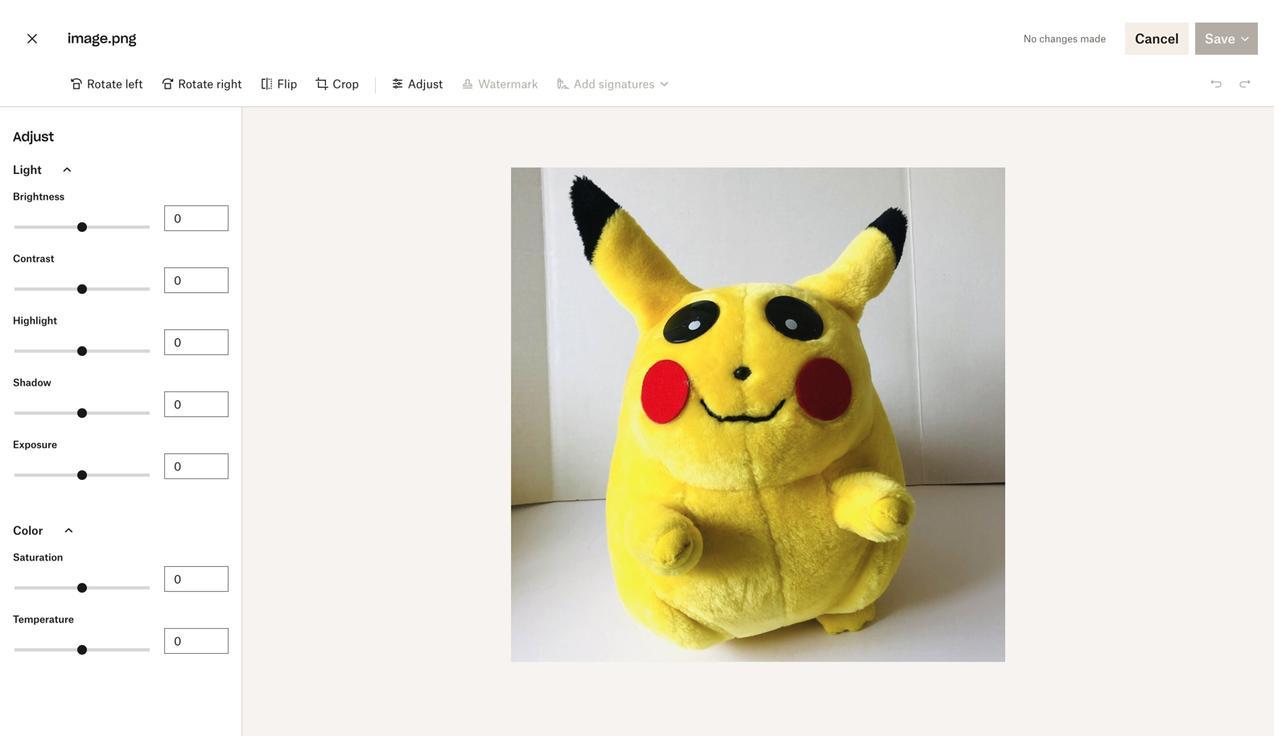 Task type: locate. For each thing, give the bounding box(es) containing it.
saturation
[[13, 551, 63, 563]]

rotate
[[87, 77, 122, 91], [178, 77, 213, 91]]

rotate inside button
[[87, 77, 122, 91]]

adjust right "crop"
[[408, 77, 443, 91]]

crop
[[333, 77, 359, 91]]

1 horizontal spatial adjust
[[408, 77, 443, 91]]

rotate left left at the top left of page
[[87, 77, 122, 91]]

Shadow number field
[[174, 395, 219, 413]]

0 horizontal spatial rotate
[[87, 77, 122, 91]]

1 rotate from the left
[[87, 77, 122, 91]]

Exposure number field
[[174, 457, 219, 475]]

2 rotate from the left
[[178, 77, 213, 91]]

right
[[217, 77, 242, 91]]

rotate left
[[87, 77, 143, 91]]

flip
[[277, 77, 297, 91]]

adjust inside 'button'
[[408, 77, 443, 91]]

rotate inside 'button'
[[178, 77, 213, 91]]

Highlight range field
[[14, 349, 150, 353]]

color button
[[0, 511, 242, 549]]

no
[[1024, 33, 1037, 45]]

rotate left button
[[61, 71, 152, 97]]

cancel button
[[1126, 23, 1189, 55]]

rotate for rotate left
[[87, 77, 122, 91]]

color
[[13, 523, 43, 537]]

Saturation range field
[[14, 586, 150, 589]]

Exposure range field
[[14, 474, 150, 477]]

1 vertical spatial adjust
[[13, 128, 54, 145]]

1 horizontal spatial rotate
[[178, 77, 213, 91]]

rotate left right at the left top
[[178, 77, 213, 91]]

adjust up light
[[13, 128, 54, 145]]

Shadow range field
[[14, 411, 150, 415]]

0 vertical spatial adjust
[[408, 77, 443, 91]]

Brightness number field
[[174, 209, 219, 227]]

cancel
[[1135, 31, 1180, 46]]

adjust
[[408, 77, 443, 91], [13, 128, 54, 145]]



Task type: describe. For each thing, give the bounding box(es) containing it.
crop button
[[307, 71, 369, 97]]

shadow
[[13, 376, 51, 389]]

Contrast range field
[[14, 287, 150, 291]]

Highlight number field
[[174, 333, 219, 351]]

left
[[125, 77, 143, 91]]

rotate right
[[178, 77, 242, 91]]

exposure
[[13, 438, 57, 451]]

Brightness range field
[[14, 225, 150, 229]]

Temperature range field
[[14, 648, 150, 651]]

light
[[13, 163, 42, 176]]

contrast
[[13, 252, 54, 265]]

Contrast number field
[[174, 271, 219, 289]]

image.png
[[68, 30, 136, 47]]

temperature
[[13, 613, 74, 625]]

made
[[1081, 33, 1107, 45]]

changes
[[1040, 33, 1078, 45]]

rotate for rotate right
[[178, 77, 213, 91]]

highlight
[[13, 314, 57, 327]]

flip button
[[252, 71, 307, 97]]

no changes made
[[1024, 33, 1107, 45]]

light button
[[0, 151, 242, 188]]

Temperature number field
[[174, 632, 219, 650]]

brightness
[[13, 190, 65, 203]]

close image
[[23, 26, 42, 52]]

0 horizontal spatial adjust
[[13, 128, 54, 145]]

Saturation number field
[[174, 570, 219, 588]]

adjust button
[[382, 71, 453, 97]]

rotate right button
[[152, 71, 252, 97]]



Task type: vqa. For each thing, say whether or not it's contained in the screenshot.
11/20/2023 5:12 pm
no



